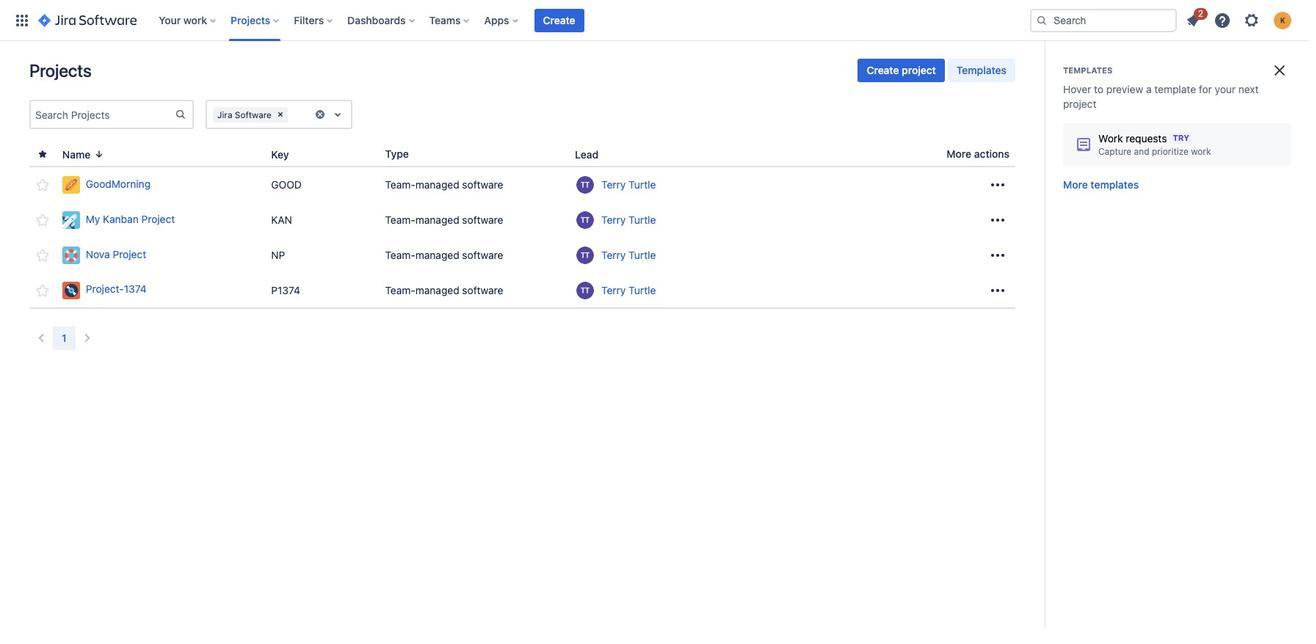 Task type: describe. For each thing, give the bounding box(es) containing it.
my kanban project
[[86, 213, 175, 225]]

project-1374
[[86, 283, 147, 295]]

filters
[[294, 14, 324, 26]]

terry turtle button for np
[[575, 245, 905, 266]]

your
[[1215, 83, 1236, 95]]

star nova project image
[[34, 247, 52, 264]]

work inside 'popup button'
[[184, 14, 207, 26]]

terry turtle link for p1374
[[602, 283, 656, 298]]

team-managed software for good
[[385, 178, 504, 191]]

dashboards button
[[343, 8, 421, 32]]

banner containing your work
[[0, 0, 1310, 41]]

project-1374 link
[[62, 282, 260, 299]]

2
[[1199, 8, 1204, 19]]

your work
[[159, 14, 207, 26]]

teams button
[[425, 8, 476, 32]]

and
[[1135, 146, 1150, 157]]

terry turtle link for kan
[[602, 213, 656, 228]]

actions
[[975, 148, 1010, 160]]

for
[[1199, 83, 1213, 95]]

jira software
[[217, 109, 272, 120]]

create button
[[534, 8, 584, 32]]

terry for p1374
[[602, 284, 626, 296]]

star project-1374 image
[[34, 282, 52, 299]]

1 button
[[53, 327, 75, 350]]

jira
[[217, 109, 232, 120]]

settings image
[[1244, 11, 1261, 29]]

clear image
[[275, 109, 286, 120]]

more image for p1374
[[989, 282, 1007, 299]]

templates button
[[948, 59, 1016, 82]]

your work button
[[154, 8, 222, 32]]

templates inside button
[[957, 64, 1007, 76]]

2 more image from the top
[[989, 247, 1007, 264]]

managed for good
[[416, 178, 460, 191]]

terry turtle link for good
[[602, 178, 656, 192]]

help image
[[1214, 11, 1232, 29]]

search image
[[1036, 14, 1048, 26]]

work inside work requests try capture and prioritize work
[[1192, 146, 1212, 157]]

hover to preview a template for your next project
[[1064, 83, 1259, 110]]

kanban
[[103, 213, 139, 225]]

team-managed software for np
[[385, 249, 504, 261]]

my kanban project link
[[62, 212, 260, 229]]

software for p1374
[[462, 284, 504, 296]]

try
[[1173, 133, 1190, 142]]

goodmorning
[[86, 178, 151, 190]]

your
[[159, 14, 181, 26]]

project-
[[86, 283, 124, 295]]

terry turtle for p1374
[[602, 284, 656, 296]]

nova project
[[86, 248, 146, 261]]

more for more actions
[[947, 148, 972, 160]]

apps
[[484, 14, 509, 26]]

1374
[[124, 283, 147, 295]]

close image
[[1271, 62, 1289, 79]]

1 vertical spatial project
[[113, 248, 146, 261]]

more image
[[989, 212, 1007, 229]]

to
[[1095, 83, 1104, 95]]

nova project link
[[62, 247, 260, 264]]

clear image
[[314, 109, 326, 120]]

next image
[[78, 330, 96, 347]]

more templates
[[1064, 178, 1139, 191]]

terry turtle for good
[[602, 178, 656, 191]]

key
[[271, 148, 289, 160]]

terry turtle button for good
[[575, 175, 905, 195]]

software for kan
[[462, 214, 504, 226]]

1 vertical spatial projects
[[29, 60, 92, 81]]

projects button
[[226, 8, 285, 32]]

turtle for p1374
[[629, 284, 656, 296]]

team- for kan
[[385, 214, 416, 226]]

create project button
[[858, 59, 945, 82]]

group containing create project
[[858, 59, 1016, 82]]

next
[[1239, 83, 1259, 95]]

type
[[385, 148, 409, 160]]

software for np
[[462, 249, 504, 261]]



Task type: locate. For each thing, give the bounding box(es) containing it.
templates
[[957, 64, 1007, 76], [1064, 65, 1113, 75]]

more inside 'button'
[[1064, 178, 1088, 191]]

terry turtle link for np
[[602, 248, 656, 263]]

3 software from the top
[[462, 249, 504, 261]]

1 vertical spatial more image
[[989, 247, 1007, 264]]

create for create project
[[867, 64, 899, 76]]

terry turtle for kan
[[602, 214, 656, 226]]

open image
[[329, 106, 347, 123]]

terry turtle link
[[602, 178, 656, 192], [602, 213, 656, 228], [602, 248, 656, 263], [602, 283, 656, 298]]

capture
[[1099, 146, 1132, 157]]

0 vertical spatial project
[[141, 213, 175, 225]]

managed for np
[[416, 249, 460, 261]]

more image for good
[[989, 176, 1007, 194]]

project right nova
[[113, 248, 146, 261]]

terry for np
[[602, 249, 626, 261]]

1 horizontal spatial projects
[[231, 14, 271, 26]]

3 team- from the top
[[385, 249, 416, 261]]

1 horizontal spatial more
[[1064, 178, 1088, 191]]

managed
[[416, 178, 460, 191], [416, 214, 460, 226], [416, 249, 460, 261], [416, 284, 460, 296]]

lead
[[575, 148, 599, 160]]

projects inside "dropdown button"
[[231, 14, 271, 26]]

1 terry turtle button from the top
[[575, 245, 905, 266]]

my
[[86, 213, 100, 225]]

project
[[141, 213, 175, 225], [113, 248, 146, 261]]

4 team- from the top
[[385, 284, 416, 296]]

team-managed software for kan
[[385, 214, 504, 226]]

hover
[[1064, 83, 1092, 95]]

1 team- from the top
[[385, 178, 416, 191]]

more
[[947, 148, 972, 160], [1064, 178, 1088, 191]]

software
[[462, 178, 504, 191], [462, 214, 504, 226], [462, 249, 504, 261], [462, 284, 504, 296]]

0 horizontal spatial work
[[184, 14, 207, 26]]

0 vertical spatial work
[[184, 14, 207, 26]]

0 vertical spatial project
[[902, 64, 936, 76]]

terry for kan
[[602, 214, 626, 226]]

turtle for np
[[629, 249, 656, 261]]

work
[[184, 14, 207, 26], [1192, 146, 1212, 157]]

lead button
[[569, 146, 616, 163]]

turtle for kan
[[629, 214, 656, 226]]

create project
[[867, 64, 936, 76]]

team- for p1374
[[385, 284, 416, 296]]

0 horizontal spatial more
[[947, 148, 972, 160]]

1 more image from the top
[[989, 176, 1007, 194]]

0 vertical spatial terry turtle button
[[575, 245, 905, 266]]

3 more image from the top
[[989, 282, 1007, 299]]

project down hover
[[1064, 98, 1097, 110]]

name button
[[56, 146, 111, 163]]

1 horizontal spatial work
[[1192, 146, 1212, 157]]

3 terry turtle link from the top
[[602, 248, 656, 263]]

your profile and settings image
[[1274, 11, 1292, 29]]

team-
[[385, 178, 416, 191], [385, 214, 416, 226], [385, 249, 416, 261], [385, 284, 416, 296]]

primary element
[[9, 0, 1019, 41]]

4 terry from the top
[[602, 284, 626, 296]]

0 vertical spatial terry turtle button
[[575, 175, 905, 195]]

jira software image
[[38, 11, 137, 29], [38, 11, 137, 29]]

project
[[902, 64, 936, 76], [1064, 98, 1097, 110]]

1 software from the top
[[462, 178, 504, 191]]

p1374
[[271, 284, 300, 296]]

0 horizontal spatial create
[[543, 14, 576, 26]]

project left the templates button
[[902, 64, 936, 76]]

Search field
[[1031, 8, 1177, 32]]

terry turtle button for p1374
[[575, 280, 905, 301]]

1 vertical spatial create
[[867, 64, 899, 76]]

more actions
[[947, 148, 1010, 160]]

2 terry turtle button from the top
[[575, 280, 905, 301]]

0 vertical spatial more image
[[989, 176, 1007, 194]]

create inside create button
[[543, 14, 576, 26]]

project down goodmorning link
[[141, 213, 175, 225]]

banner
[[0, 0, 1310, 41]]

goodmorning link
[[62, 176, 260, 194]]

2 vertical spatial more image
[[989, 282, 1007, 299]]

projects up 'search projects' 'text box' at top
[[29, 60, 92, 81]]

turtle
[[629, 178, 656, 191], [629, 214, 656, 226], [629, 249, 656, 261], [629, 284, 656, 296]]

star goodmorning image
[[34, 176, 52, 194]]

1 terry turtle from the top
[[602, 178, 656, 191]]

work right your
[[184, 14, 207, 26]]

0 vertical spatial more
[[947, 148, 972, 160]]

teams
[[429, 14, 461, 26]]

name
[[62, 148, 91, 160]]

work right prioritize
[[1192, 146, 1212, 157]]

1 terry from the top
[[602, 178, 626, 191]]

2 terry turtle button from the top
[[575, 210, 905, 231]]

1 vertical spatial terry turtle button
[[575, 280, 905, 301]]

create for create
[[543, 14, 576, 26]]

turtle for good
[[629, 178, 656, 191]]

3 turtle from the top
[[629, 249, 656, 261]]

create
[[543, 14, 576, 26], [867, 64, 899, 76]]

templates
[[1091, 178, 1139, 191]]

terry turtle for np
[[602, 249, 656, 261]]

star my kanban project image
[[34, 212, 52, 229]]

4 turtle from the top
[[629, 284, 656, 296]]

apps button
[[480, 8, 524, 32]]

prioritize
[[1152, 146, 1189, 157]]

Search Projects text field
[[31, 104, 175, 125]]

terry turtle button for kan
[[575, 210, 905, 231]]

team- for good
[[385, 178, 416, 191]]

more templates button
[[1064, 178, 1139, 192]]

4 terry turtle from the top
[[602, 284, 656, 296]]

0 vertical spatial create
[[543, 14, 576, 26]]

software for good
[[462, 178, 504, 191]]

managed for p1374
[[416, 284, 460, 296]]

1 vertical spatial work
[[1192, 146, 1212, 157]]

1 horizontal spatial templates
[[1064, 65, 1113, 75]]

kan
[[271, 214, 292, 226]]

1 turtle from the top
[[629, 178, 656, 191]]

team- for np
[[385, 249, 416, 261]]

Choose Jira products text field
[[291, 107, 294, 122]]

2 managed from the top
[[416, 214, 460, 226]]

4 terry turtle link from the top
[[602, 283, 656, 298]]

a
[[1147, 83, 1152, 95]]

1 horizontal spatial project
[[1064, 98, 1097, 110]]

2 team- from the top
[[385, 214, 416, 226]]

0 horizontal spatial projects
[[29, 60, 92, 81]]

terry turtle
[[602, 178, 656, 191], [602, 214, 656, 226], [602, 249, 656, 261], [602, 284, 656, 296]]

4 software from the top
[[462, 284, 504, 296]]

projects
[[231, 14, 271, 26], [29, 60, 92, 81]]

2 software from the top
[[462, 214, 504, 226]]

1 terry turtle link from the top
[[602, 178, 656, 192]]

np
[[271, 249, 285, 261]]

managed for kan
[[416, 214, 460, 226]]

project inside hover to preview a template for your next project
[[1064, 98, 1097, 110]]

project inside button
[[902, 64, 936, 76]]

0 vertical spatial projects
[[231, 14, 271, 26]]

4 team-managed software from the top
[[385, 284, 504, 296]]

good
[[271, 178, 302, 191]]

1 team-managed software from the top
[[385, 178, 504, 191]]

3 terry turtle from the top
[[602, 249, 656, 261]]

1 vertical spatial terry turtle button
[[575, 210, 905, 231]]

nova
[[86, 248, 110, 261]]

3 team-managed software from the top
[[385, 249, 504, 261]]

2 terry from the top
[[602, 214, 626, 226]]

1 managed from the top
[[416, 178, 460, 191]]

terry for good
[[602, 178, 626, 191]]

1 vertical spatial project
[[1064, 98, 1097, 110]]

template
[[1155, 83, 1197, 95]]

group
[[858, 59, 1016, 82]]

more left templates
[[1064, 178, 1088, 191]]

create inside the create project button
[[867, 64, 899, 76]]

team-managed software
[[385, 178, 504, 191], [385, 214, 504, 226], [385, 249, 504, 261], [385, 284, 504, 296]]

terry turtle button
[[575, 175, 905, 195], [575, 210, 905, 231]]

terry
[[602, 178, 626, 191], [602, 214, 626, 226], [602, 249, 626, 261], [602, 284, 626, 296]]

3 managed from the top
[[416, 249, 460, 261]]

2 terry turtle from the top
[[602, 214, 656, 226]]

dashboards
[[348, 14, 406, 26]]

key button
[[265, 146, 307, 163]]

0 horizontal spatial templates
[[957, 64, 1007, 76]]

appswitcher icon image
[[13, 11, 31, 29]]

3 terry from the top
[[602, 249, 626, 261]]

1 terry turtle button from the top
[[575, 175, 905, 195]]

2 turtle from the top
[[629, 214, 656, 226]]

1 vertical spatial more
[[1064, 178, 1088, 191]]

1
[[62, 332, 67, 344]]

requests
[[1126, 132, 1167, 145]]

preview
[[1107, 83, 1144, 95]]

more left actions
[[947, 148, 972, 160]]

filters button
[[290, 8, 339, 32]]

work
[[1099, 132, 1123, 145]]

2 team-managed software from the top
[[385, 214, 504, 226]]

previous image
[[32, 330, 50, 347]]

software
[[235, 109, 272, 120]]

4 managed from the top
[[416, 284, 460, 296]]

1 horizontal spatial create
[[867, 64, 899, 76]]

work requests try capture and prioritize work
[[1099, 132, 1212, 157]]

terry turtle button
[[575, 245, 905, 266], [575, 280, 905, 301]]

more for more templates
[[1064, 178, 1088, 191]]

notifications image
[[1185, 11, 1202, 29]]

projects left filters
[[231, 14, 271, 26]]

team-managed software for p1374
[[385, 284, 504, 296]]

2 terry turtle link from the top
[[602, 213, 656, 228]]

more image
[[989, 176, 1007, 194], [989, 247, 1007, 264], [989, 282, 1007, 299]]

0 horizontal spatial project
[[902, 64, 936, 76]]



Task type: vqa. For each thing, say whether or not it's contained in the screenshot.
the rightmost work
yes



